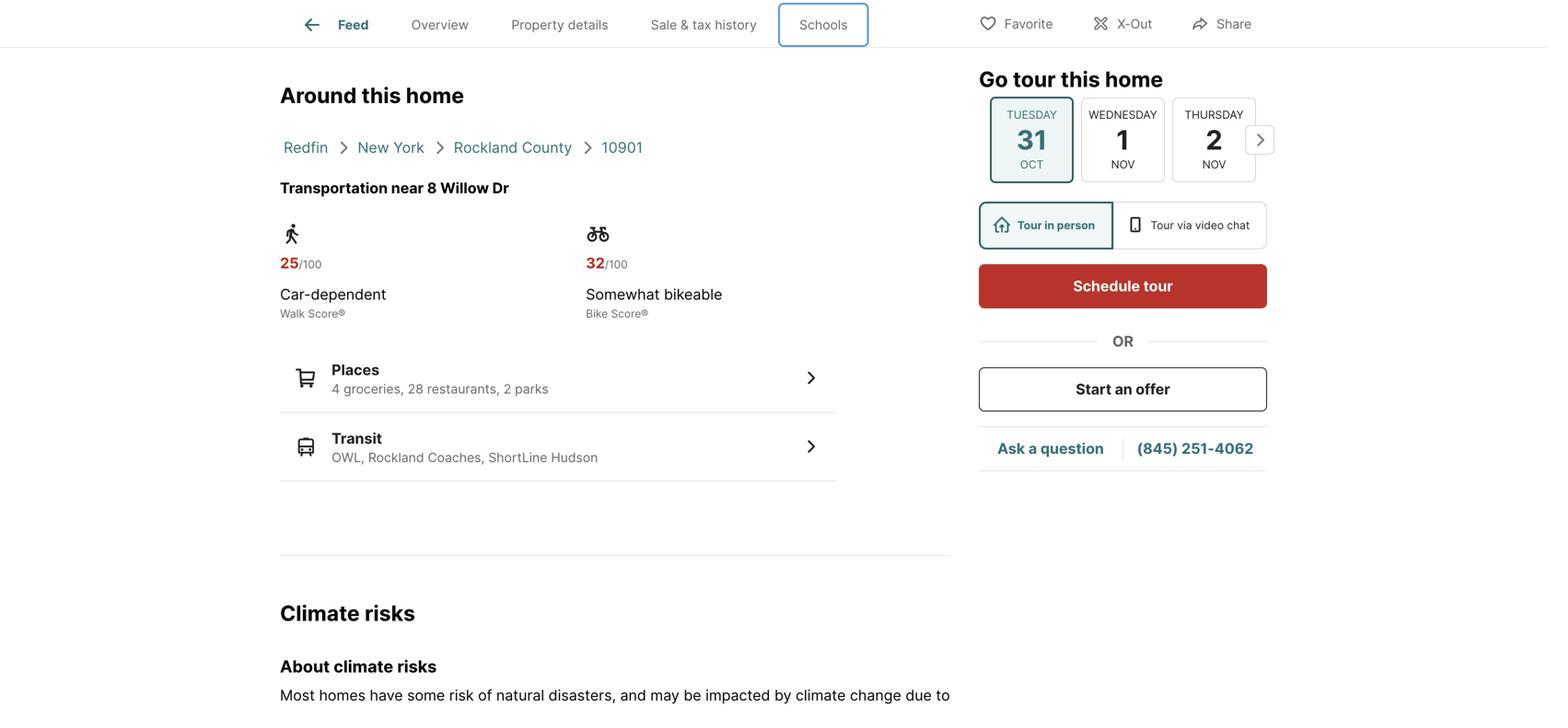 Task type: vqa. For each thing, say whether or not it's contained in the screenshot.
AND
yes



Task type: describe. For each thing, give the bounding box(es) containing it.
via
[[1178, 219, 1193, 232]]

4062
[[1215, 440, 1254, 458]]

some
[[407, 687, 445, 705]]

start
[[1076, 381, 1112, 398]]

around this home
[[280, 83, 464, 108]]

sale
[[651, 17, 677, 32]]

schedule
[[1074, 277, 1141, 295]]

to
[[936, 687, 950, 705]]

of
[[478, 687, 492, 705]]

ask a question link
[[998, 440, 1105, 458]]

tour via video chat
[[1151, 219, 1251, 232]]

somewhat
[[586, 286, 660, 303]]

0 horizontal spatial home
[[406, 83, 464, 108]]

1 horizontal spatial this
[[1061, 66, 1101, 92]]

feed link
[[301, 14, 369, 36]]

due
[[906, 687, 932, 705]]

groceries,
[[344, 381, 404, 397]]

10901
[[602, 139, 643, 157]]

homes
[[319, 687, 366, 705]]

impacted
[[706, 687, 771, 705]]

dependent
[[311, 286, 387, 303]]

share
[[1217, 16, 1252, 32]]

climate risks
[[280, 601, 415, 626]]

tuesday 31 oct
[[1007, 108, 1058, 171]]

favorite
[[1005, 16, 1053, 32]]

a
[[1029, 440, 1038, 458]]

chat
[[1228, 219, 1251, 232]]

offer
[[1136, 381, 1171, 398]]

places 4 groceries, 28 restaurants, 2 parks
[[332, 361, 549, 397]]

thursday 2 nov
[[1185, 108, 1244, 171]]

/100 for 32
[[605, 258, 628, 271]]

oct
[[1021, 158, 1044, 171]]

new york
[[358, 139, 425, 157]]

&
[[681, 17, 689, 32]]

nov for 1
[[1112, 158, 1135, 171]]

4
[[332, 381, 340, 397]]

risk
[[449, 687, 474, 705]]

32 /100
[[586, 254, 628, 272]]

nov for 2
[[1203, 158, 1227, 171]]

tour in person
[[1018, 219, 1096, 232]]

about climate risks
[[280, 657, 437, 677]]

0 horizontal spatial this
[[362, 83, 401, 108]]

transportation near 8 willow dr
[[280, 179, 509, 197]]

rockland inside transit owl, rockland coaches, shortline hudson
[[368, 450, 424, 466]]

tab list containing feed
[[280, 0, 884, 47]]

transit owl, rockland coaches, shortline hudson
[[332, 430, 598, 466]]

tax
[[693, 17, 712, 32]]

transportation
[[280, 179, 388, 197]]

transit
[[332, 430, 382, 448]]

be
[[684, 687, 702, 705]]

® for car-
[[338, 307, 346, 321]]

tour for go
[[1013, 66, 1056, 92]]

start an offer
[[1076, 381, 1171, 398]]

schedule tour
[[1074, 277, 1173, 295]]

bikeable
[[664, 286, 723, 303]]

question
[[1041, 440, 1105, 458]]

25
[[280, 254, 299, 272]]

tuesday
[[1007, 108, 1058, 121]]

feed
[[338, 17, 369, 32]]

rockland county
[[454, 139, 572, 157]]

car-
[[280, 286, 311, 303]]

schools
[[800, 17, 848, 32]]

overview
[[412, 17, 469, 32]]

favorite button
[[964, 4, 1069, 42]]

video
[[1196, 219, 1224, 232]]

thursday
[[1185, 108, 1244, 121]]

around
[[280, 83, 357, 108]]

(845)
[[1137, 440, 1179, 458]]

2 inside places 4 groceries, 28 restaurants, 2 parks
[[504, 381, 512, 397]]

overview tab
[[390, 3, 490, 47]]

start an offer button
[[979, 368, 1268, 412]]

tour for tour in person
[[1018, 219, 1043, 232]]

hudson
[[551, 450, 598, 466]]

climate
[[280, 601, 360, 626]]

0 vertical spatial rockland
[[454, 139, 518, 157]]

out
[[1131, 16, 1153, 32]]

(845) 251-4062
[[1137, 440, 1254, 458]]



Task type: locate. For each thing, give the bounding box(es) containing it.
places
[[332, 361, 380, 379]]

most
[[280, 687, 315, 705]]

0 horizontal spatial nov
[[1112, 158, 1135, 171]]

0 horizontal spatial 2
[[504, 381, 512, 397]]

1 vertical spatial climate
[[796, 687, 846, 705]]

®
[[338, 307, 346, 321], [641, 307, 649, 321]]

tour in person option
[[979, 202, 1114, 250]]

may
[[651, 687, 680, 705]]

go tour this home
[[979, 66, 1164, 92]]

score down somewhat
[[611, 307, 641, 321]]

tour
[[1013, 66, 1056, 92], [1144, 277, 1173, 295]]

1 horizontal spatial tour
[[1144, 277, 1173, 295]]

/100 up somewhat
[[605, 258, 628, 271]]

/100 for 25
[[299, 258, 322, 271]]

x-
[[1118, 16, 1131, 32]]

next image
[[1246, 125, 1275, 155]]

0 horizontal spatial rockland
[[368, 450, 424, 466]]

and
[[620, 687, 647, 705]]

0 horizontal spatial tour
[[1018, 219, 1043, 232]]

1 horizontal spatial climate
[[796, 687, 846, 705]]

nov down thursday
[[1203, 158, 1227, 171]]

nov inside wednesday 1 nov
[[1112, 158, 1135, 171]]

schools tab
[[779, 3, 869, 47]]

tour inside button
[[1144, 277, 1173, 295]]

tour left in
[[1018, 219, 1043, 232]]

1 horizontal spatial home
[[1106, 66, 1164, 92]]

new york link
[[358, 139, 425, 157]]

1 score from the left
[[308, 307, 338, 321]]

in
[[1045, 219, 1055, 232]]

property
[[512, 17, 565, 32]]

bike
[[586, 307, 608, 321]]

an
[[1115, 381, 1133, 398]]

property details tab
[[490, 3, 630, 47]]

list box
[[979, 202, 1268, 250]]

® inside somewhat bikeable bike score ®
[[641, 307, 649, 321]]

score inside the car-dependent walk score ®
[[308, 307, 338, 321]]

/100 inside the 32 /100
[[605, 258, 628, 271]]

tour right schedule
[[1144, 277, 1173, 295]]

county
[[522, 139, 572, 157]]

go
[[979, 66, 1008, 92]]

tour left the via
[[1151, 219, 1175, 232]]

this up the new
[[362, 83, 401, 108]]

tour for schedule
[[1144, 277, 1173, 295]]

0 vertical spatial tour
[[1013, 66, 1056, 92]]

2 nov from the left
[[1203, 158, 1227, 171]]

disasters,
[[549, 687, 616, 705]]

25 /100
[[280, 254, 322, 272]]

change
[[850, 687, 902, 705]]

coaches,
[[428, 450, 485, 466]]

1 nov from the left
[[1112, 158, 1135, 171]]

1 vertical spatial rockland
[[368, 450, 424, 466]]

0 vertical spatial 2
[[1206, 124, 1223, 156]]

list box containing tour in person
[[979, 202, 1268, 250]]

nov inside the thursday 2 nov
[[1203, 158, 1227, 171]]

1 ® from the left
[[338, 307, 346, 321]]

/100 up car-
[[299, 258, 322, 271]]

this
[[1061, 66, 1101, 92], [362, 83, 401, 108]]

1 horizontal spatial rockland
[[454, 139, 518, 157]]

® for somewhat
[[641, 307, 649, 321]]

1 /100 from the left
[[299, 258, 322, 271]]

x-out
[[1118, 16, 1153, 32]]

new
[[358, 139, 389, 157]]

2 ® from the left
[[641, 307, 649, 321]]

2 down thursday
[[1206, 124, 1223, 156]]

home up wednesday
[[1106, 66, 1164, 92]]

schedule tour button
[[979, 264, 1268, 309]]

owl,
[[332, 450, 365, 466]]

somewhat bikeable bike score ®
[[586, 286, 723, 321]]

score for somewhat
[[611, 307, 641, 321]]

tour
[[1018, 219, 1043, 232], [1151, 219, 1175, 232]]

2 left parks at bottom left
[[504, 381, 512, 397]]

parks
[[515, 381, 549, 397]]

1 horizontal spatial score
[[611, 307, 641, 321]]

0 horizontal spatial score
[[308, 307, 338, 321]]

rockland up "dr"
[[454, 139, 518, 157]]

0 horizontal spatial ®
[[338, 307, 346, 321]]

0 horizontal spatial /100
[[299, 258, 322, 271]]

near
[[391, 179, 424, 197]]

31
[[1017, 124, 1048, 156]]

history
[[715, 17, 757, 32]]

1 vertical spatial risks
[[397, 657, 437, 677]]

1 horizontal spatial /100
[[605, 258, 628, 271]]

score inside somewhat bikeable bike score ®
[[611, 307, 641, 321]]

® down dependent
[[338, 307, 346, 321]]

10901 link
[[602, 139, 643, 157]]

dr
[[493, 179, 509, 197]]

home up york
[[406, 83, 464, 108]]

x-out button
[[1076, 4, 1169, 42]]

shortline
[[489, 450, 548, 466]]

score for car-
[[308, 307, 338, 321]]

None button
[[990, 97, 1074, 183], [1082, 97, 1165, 182], [1173, 97, 1257, 182], [990, 97, 1074, 183], [1082, 97, 1165, 182], [1173, 97, 1257, 182]]

willow
[[440, 179, 489, 197]]

32
[[586, 254, 605, 272]]

® inside the car-dependent walk score ®
[[338, 307, 346, 321]]

2 inside the thursday 2 nov
[[1206, 124, 1223, 156]]

wednesday
[[1089, 108, 1158, 121]]

1 vertical spatial tour
[[1144, 277, 1173, 295]]

1 vertical spatial 2
[[504, 381, 512, 397]]

1 tour from the left
[[1018, 219, 1043, 232]]

1 horizontal spatial ®
[[641, 307, 649, 321]]

risks up about climate risks
[[365, 601, 415, 626]]

redfin link
[[284, 139, 328, 157]]

/100
[[299, 258, 322, 271], [605, 258, 628, 271]]

risks up the some
[[397, 657, 437, 677]]

climate up homes at the bottom of the page
[[334, 657, 394, 677]]

ask a question
[[998, 440, 1105, 458]]

/100 inside 25 /100
[[299, 258, 322, 271]]

(845) 251-4062 link
[[1137, 440, 1254, 458]]

score right walk
[[308, 307, 338, 321]]

nov
[[1112, 158, 1135, 171], [1203, 158, 1227, 171]]

sale & tax history tab
[[630, 3, 779, 47]]

0 vertical spatial climate
[[334, 657, 394, 677]]

york
[[394, 139, 425, 157]]

share button
[[1176, 4, 1268, 42]]

8
[[427, 179, 437, 197]]

tour via video chat option
[[1114, 202, 1268, 250]]

or
[[1113, 333, 1134, 351]]

nov down 1
[[1112, 158, 1135, 171]]

climate inside most homes have some risk of natural disasters, and may be impacted by climate change due to
[[796, 687, 846, 705]]

1 horizontal spatial 2
[[1206, 124, 1223, 156]]

home
[[1106, 66, 1164, 92], [406, 83, 464, 108]]

most homes have some risk of natural disasters, and may be impacted by climate change due to
[[280, 687, 950, 708]]

wednesday 1 nov
[[1089, 108, 1158, 171]]

tour up tuesday
[[1013, 66, 1056, 92]]

car-dependent walk score ®
[[280, 286, 387, 321]]

person
[[1058, 219, 1096, 232]]

2 tour from the left
[[1151, 219, 1175, 232]]

0 horizontal spatial climate
[[334, 657, 394, 677]]

climate
[[334, 657, 394, 677], [796, 687, 846, 705]]

climate right by
[[796, 687, 846, 705]]

1 horizontal spatial nov
[[1203, 158, 1227, 171]]

rockland down "transit"
[[368, 450, 424, 466]]

tab list
[[280, 0, 884, 47]]

1
[[1117, 124, 1130, 156]]

ask
[[998, 440, 1026, 458]]

rockland county link
[[454, 139, 572, 157]]

sale & tax history
[[651, 17, 757, 32]]

2 score from the left
[[611, 307, 641, 321]]

risks
[[365, 601, 415, 626], [397, 657, 437, 677]]

this up wednesday
[[1061, 66, 1101, 92]]

1 horizontal spatial tour
[[1151, 219, 1175, 232]]

2 /100 from the left
[[605, 258, 628, 271]]

® down somewhat
[[641, 307, 649, 321]]

have
[[370, 687, 403, 705]]

tour for tour via video chat
[[1151, 219, 1175, 232]]

0 vertical spatial risks
[[365, 601, 415, 626]]

251-
[[1182, 440, 1215, 458]]

0 horizontal spatial tour
[[1013, 66, 1056, 92]]



